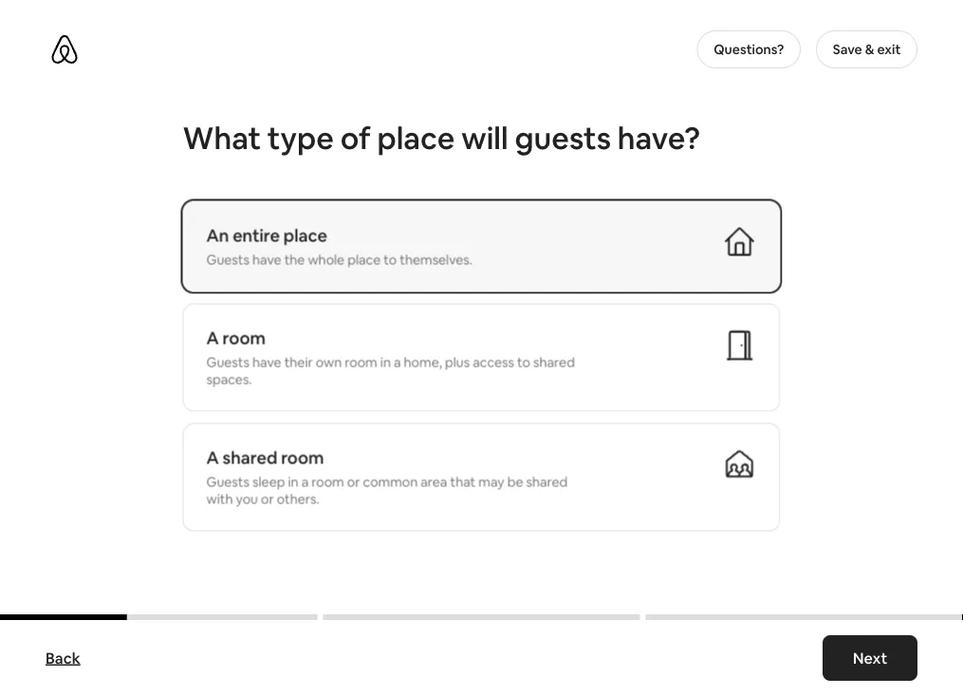 Task type: locate. For each thing, give the bounding box(es) containing it.
save & exit button
[[817, 30, 918, 68]]

to
[[384, 251, 397, 268], [518, 354, 531, 371]]

guests for shared
[[207, 473, 250, 491]]

have
[[253, 251, 282, 268], [253, 354, 282, 371]]

access
[[473, 354, 515, 371]]

1 horizontal spatial to
[[518, 354, 531, 371]]

0 vertical spatial shared
[[534, 354, 575, 371]]

0 vertical spatial have
[[253, 251, 282, 268]]

a right "sleep"
[[302, 473, 309, 491]]

shared right the be
[[527, 473, 568, 491]]

shared right access
[[534, 354, 575, 371]]

2 vertical spatial place
[[348, 251, 381, 268]]

place right whole
[[348, 251, 381, 268]]

place right of
[[377, 118, 455, 158]]

1 vertical spatial guests
[[207, 354, 250, 371]]

place up the
[[284, 225, 328, 247]]

room
[[223, 327, 266, 349], [345, 354, 378, 371], [281, 447, 324, 469], [312, 473, 344, 491]]

in left home,
[[381, 354, 391, 371]]

a inside the a room guests have their own room in a home, plus access to shared spaces.
[[207, 327, 219, 349]]

room up spaces.
[[223, 327, 266, 349]]

0 horizontal spatial a
[[302, 473, 309, 491]]

0 vertical spatial to
[[384, 251, 397, 268]]

you
[[236, 491, 258, 508]]

a inside a shared room guests sleep in a room or common area that may be shared with you or others.
[[302, 473, 309, 491]]

a inside the a room guests have their own room in a home, plus access to shared spaces.
[[394, 354, 401, 371]]

1 horizontal spatial or
[[347, 473, 360, 491]]

a
[[394, 354, 401, 371], [302, 473, 309, 491]]

1 a from the top
[[207, 327, 219, 349]]

guests left "sleep"
[[207, 473, 250, 491]]

0 horizontal spatial in
[[288, 473, 299, 491]]

shared inside the a room guests have their own room in a home, plus access to shared spaces.
[[534, 354, 575, 371]]

a left home,
[[394, 354, 401, 371]]

a up spaces.
[[207, 327, 219, 349]]

None button
[[183, 201, 781, 292], [183, 303, 781, 412], [183, 423, 781, 531], [183, 201, 781, 292], [183, 303, 781, 412], [183, 423, 781, 531]]

0 vertical spatial in
[[381, 354, 391, 371]]

to inside an entire place guests have the whole place to themselves.
[[384, 251, 397, 268]]

1 vertical spatial a
[[207, 447, 219, 469]]

place
[[377, 118, 455, 158], [284, 225, 328, 247], [348, 251, 381, 268]]

1 guests from the top
[[207, 251, 250, 268]]

an entire place guests have the whole place to themselves.
[[207, 225, 473, 268]]

guests
[[207, 251, 250, 268], [207, 354, 250, 371], [207, 473, 250, 491]]

their
[[285, 354, 313, 371]]

have?
[[618, 118, 701, 158]]

others.
[[277, 491, 320, 508]]

0 vertical spatial guests
[[207, 251, 250, 268]]

0 vertical spatial a
[[394, 354, 401, 371]]

or
[[347, 473, 360, 491], [261, 491, 274, 508]]

room right own
[[345, 354, 378, 371]]

1 vertical spatial have
[[253, 354, 282, 371]]

guests inside a shared room guests sleep in a room or common area that may be shared with you or others.
[[207, 473, 250, 491]]

in right "sleep"
[[288, 473, 299, 491]]

2 guests from the top
[[207, 354, 250, 371]]

to right access
[[518, 354, 531, 371]]

a inside a shared room guests sleep in a room or common area that may be shared with you or others.
[[207, 447, 219, 469]]

or left the common
[[347, 473, 360, 491]]

have down entire
[[253, 251, 282, 268]]

1 horizontal spatial in
[[381, 354, 391, 371]]

a for a shared room
[[207, 447, 219, 469]]

1 vertical spatial in
[[288, 473, 299, 491]]

2 a from the top
[[207, 447, 219, 469]]

option group
[[183, 201, 781, 581]]

in
[[381, 354, 391, 371], [288, 473, 299, 491]]

or right you
[[261, 491, 274, 508]]

questions?
[[714, 41, 785, 58]]

the
[[285, 251, 305, 268]]

1 have from the top
[[253, 251, 282, 268]]

guests inside the a room guests have their own room in a home, plus access to shared spaces.
[[207, 354, 250, 371]]

next
[[854, 648, 888, 668]]

2 vertical spatial guests
[[207, 473, 250, 491]]

common
[[363, 473, 418, 491]]

to left the 'themselves.'
[[384, 251, 397, 268]]

0 horizontal spatial or
[[261, 491, 274, 508]]

questions? button
[[698, 30, 802, 68]]

may
[[479, 473, 505, 491]]

shared up "sleep"
[[223, 447, 278, 469]]

guests inside an entire place guests have the whole place to themselves.
[[207, 251, 250, 268]]

type
[[268, 118, 334, 158]]

room right "sleep"
[[312, 473, 344, 491]]

of
[[341, 118, 371, 158]]

guests down the an on the left
[[207, 251, 250, 268]]

a up with
[[207, 447, 219, 469]]

a
[[207, 327, 219, 349], [207, 447, 219, 469]]

will
[[462, 118, 509, 158]]

guests left their
[[207, 354, 250, 371]]

1 horizontal spatial a
[[394, 354, 401, 371]]

shared
[[534, 354, 575, 371], [223, 447, 278, 469], [527, 473, 568, 491]]

sleep
[[253, 473, 285, 491]]

1 vertical spatial a
[[302, 473, 309, 491]]

entire
[[233, 225, 280, 247]]

save & exit
[[834, 41, 902, 58]]

3 guests from the top
[[207, 473, 250, 491]]

2 have from the top
[[253, 354, 282, 371]]

to inside the a room guests have their own room in a home, plus access to shared spaces.
[[518, 354, 531, 371]]

in inside a shared room guests sleep in a room or common area that may be shared with you or others.
[[288, 473, 299, 491]]

area
[[421, 473, 448, 491]]

1 vertical spatial to
[[518, 354, 531, 371]]

0 horizontal spatial to
[[384, 251, 397, 268]]

1 vertical spatial shared
[[223, 447, 278, 469]]

have left their
[[253, 354, 282, 371]]

0 vertical spatial a
[[207, 327, 219, 349]]



Task type: describe. For each thing, give the bounding box(es) containing it.
a room guests have their own room in a home, plus access to shared spaces.
[[207, 327, 575, 388]]

have inside the a room guests have their own room in a home, plus access to shared spaces.
[[253, 354, 282, 371]]

back button
[[36, 639, 90, 677]]

have inside an entire place guests have the whole place to themselves.
[[253, 251, 282, 268]]

an
[[207, 225, 229, 247]]

a shared room guests sleep in a room or common area that may be shared with you or others.
[[207, 447, 568, 508]]

be
[[508, 473, 524, 491]]

guests
[[515, 118, 612, 158]]

1 vertical spatial place
[[284, 225, 328, 247]]

&
[[866, 41, 875, 58]]

home,
[[404, 354, 442, 371]]

spaces.
[[207, 371, 252, 388]]

0 vertical spatial place
[[377, 118, 455, 158]]

back
[[46, 648, 80, 668]]

in inside the a room guests have their own room in a home, plus access to shared spaces.
[[381, 354, 391, 371]]

that
[[451, 473, 476, 491]]

with
[[207, 491, 233, 508]]

whole
[[308, 251, 345, 268]]

own
[[316, 354, 342, 371]]

plus
[[445, 354, 470, 371]]

option group containing an entire place
[[183, 201, 781, 581]]

what type of place will guests have?
[[183, 118, 701, 158]]

themselves.
[[400, 251, 473, 268]]

exit
[[878, 41, 902, 58]]

next button
[[823, 635, 918, 681]]

a for a room
[[207, 327, 219, 349]]

what
[[183, 118, 261, 158]]

room up others.
[[281, 447, 324, 469]]

guests for entire
[[207, 251, 250, 268]]

save
[[834, 41, 863, 58]]

2 vertical spatial shared
[[527, 473, 568, 491]]



Task type: vqa. For each thing, say whether or not it's contained in the screenshot.
'Report'
no



